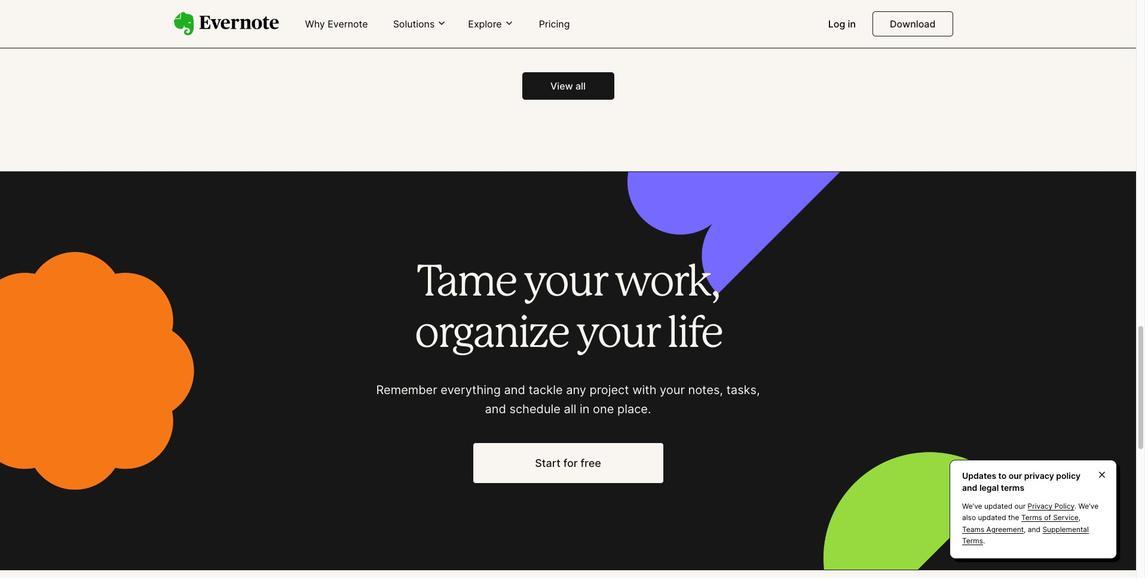 Task type: locate. For each thing, give the bounding box(es) containing it.
our inside updates to our privacy policy and legal terms
[[1009, 471, 1023, 481]]

everything
[[441, 383, 501, 397]]

0 vertical spatial updated
[[985, 502, 1013, 511]]

terms inside terms of service , teams agreement , and
[[1022, 514, 1043, 523]]

start
[[535, 457, 561, 470]]

legal
[[980, 483, 999, 493]]

to
[[999, 471, 1007, 481]]

and
[[504, 383, 525, 397], [485, 402, 506, 417], [963, 483, 978, 493], [1028, 525, 1041, 534]]

tame your work, organize your life
[[414, 264, 722, 356]]

1 vertical spatial in
[[580, 402, 590, 417]]

all
[[576, 80, 586, 92], [564, 402, 577, 417]]

supplemental terms
[[963, 525, 1089, 546]]

2 we've from the left
[[1079, 502, 1099, 511]]

policy
[[1057, 471, 1081, 481]]

updated up teams agreement link at bottom
[[978, 514, 1007, 523]]

1 horizontal spatial .
[[1075, 502, 1077, 511]]

explore button
[[465, 17, 518, 31]]

. we've also updated the
[[963, 502, 1099, 523]]

in left one
[[580, 402, 590, 417]]

our
[[1009, 471, 1023, 481], [1015, 502, 1026, 511]]

in right log in the right top of the page
[[848, 18, 856, 30]]

1 vertical spatial our
[[1015, 502, 1026, 511]]

0 vertical spatial ,
[[1079, 514, 1081, 523]]

0 horizontal spatial terms
[[963, 537, 983, 546]]

2 vertical spatial your
[[660, 383, 685, 397]]

any
[[566, 383, 586, 397]]

updated
[[985, 502, 1013, 511], [978, 514, 1007, 523]]

, down . we've also updated the
[[1024, 525, 1026, 534]]

solutions
[[393, 18, 435, 30]]

we've inside . we've also updated the
[[1079, 502, 1099, 511]]

. up service at the right of page
[[1075, 502, 1077, 511]]

0 horizontal spatial ,
[[1024, 525, 1026, 534]]

log
[[828, 18, 846, 30]]

1 horizontal spatial ,
[[1079, 514, 1081, 523]]

,
[[1079, 514, 1081, 523], [1024, 525, 1026, 534]]

terms down teams
[[963, 537, 983, 546]]

1 horizontal spatial terms
[[1022, 514, 1043, 523]]

we've up also
[[963, 502, 983, 511]]

and down . we've also updated the
[[1028, 525, 1041, 534]]

teams
[[963, 525, 985, 534]]

our up the
[[1015, 502, 1026, 511]]

all right view
[[576, 80, 586, 92]]

in
[[848, 18, 856, 30], [580, 402, 590, 417]]

place.
[[618, 402, 651, 417]]

we've
[[963, 502, 983, 511], [1079, 502, 1099, 511]]

view all button
[[522, 72, 614, 100]]

and inside updates to our privacy policy and legal terms
[[963, 483, 978, 493]]

and down updates
[[963, 483, 978, 493]]

all down 'any' in the bottom of the page
[[564, 402, 577, 417]]

0 horizontal spatial .
[[983, 537, 985, 546]]

terms
[[1022, 514, 1043, 523], [963, 537, 983, 546]]

.
[[1075, 502, 1077, 511], [983, 537, 985, 546]]

evernote
[[328, 18, 368, 30]]

1 vertical spatial .
[[983, 537, 985, 546]]

0 vertical spatial .
[[1075, 502, 1077, 511]]

. inside . we've also updated the
[[1075, 502, 1077, 511]]

we've updated our privacy policy
[[963, 502, 1075, 511]]

0 horizontal spatial we've
[[963, 502, 983, 511]]

in inside remember everything and tackle any project with your notes, tasks, and schedule all in one place.
[[580, 402, 590, 417]]

tasks,
[[727, 383, 760, 397]]

, up supplemental
[[1079, 514, 1081, 523]]

supplemental
[[1043, 525, 1089, 534]]

0 vertical spatial in
[[848, 18, 856, 30]]

download
[[890, 18, 936, 30]]

. for .
[[983, 537, 985, 546]]

0 vertical spatial terms
[[1022, 514, 1043, 523]]

terms
[[1001, 483, 1025, 493]]

view
[[551, 80, 573, 92]]

1 horizontal spatial we've
[[1079, 502, 1099, 511]]

tame
[[417, 264, 516, 304]]

with
[[633, 383, 657, 397]]

life
[[667, 315, 722, 356]]

start for free link
[[473, 443, 664, 484]]

1 vertical spatial terms
[[963, 537, 983, 546]]

all inside remember everything and tackle any project with your notes, tasks, and schedule all in one place.
[[564, 402, 577, 417]]

also
[[963, 514, 976, 523]]

1 vertical spatial updated
[[978, 514, 1007, 523]]

your
[[524, 264, 607, 304], [576, 315, 660, 356], [660, 383, 685, 397]]

terms of service link
[[1022, 514, 1079, 523]]

download link
[[873, 11, 953, 36]]

0 vertical spatial our
[[1009, 471, 1023, 481]]

we've right policy
[[1079, 502, 1099, 511]]

service
[[1053, 514, 1079, 523]]

updated up the
[[985, 502, 1013, 511]]

updated inside . we've also updated the
[[978, 514, 1007, 523]]

terms of service , teams agreement , and
[[963, 514, 1081, 534]]

the
[[1009, 514, 1020, 523]]

. down teams agreement link at bottom
[[983, 537, 985, 546]]

why
[[305, 18, 325, 30]]

0 horizontal spatial in
[[580, 402, 590, 417]]

log in link
[[821, 13, 863, 36]]

all inside view all button
[[576, 80, 586, 92]]

updates to our privacy policy and legal terms
[[963, 471, 1081, 493]]

terms down privacy
[[1022, 514, 1043, 523]]

our up terms
[[1009, 471, 1023, 481]]

and up schedule
[[504, 383, 525, 397]]

view all
[[551, 80, 586, 92]]

0 vertical spatial all
[[576, 80, 586, 92]]

1 vertical spatial all
[[564, 402, 577, 417]]

privacy
[[1025, 471, 1055, 481]]



Task type: vqa. For each thing, say whether or not it's contained in the screenshot.
tasks,
yes



Task type: describe. For each thing, give the bounding box(es) containing it.
remember
[[376, 383, 437, 397]]

free
[[581, 457, 601, 470]]

and down everything on the left bottom
[[485, 402, 506, 417]]

log in
[[828, 18, 856, 30]]

notes,
[[688, 383, 723, 397]]

schedule
[[510, 402, 561, 417]]

1 we've from the left
[[963, 502, 983, 511]]

updates
[[963, 471, 997, 481]]

pricing link
[[532, 13, 577, 36]]

1 vertical spatial ,
[[1024, 525, 1026, 534]]

. for . we've also updated the
[[1075, 502, 1077, 511]]

agreement
[[987, 525, 1024, 534]]

supplemental terms link
[[963, 525, 1089, 546]]

privacy policy link
[[1028, 502, 1075, 511]]

terms inside supplemental terms
[[963, 537, 983, 546]]

project
[[590, 383, 629, 397]]

privacy
[[1028, 502, 1053, 511]]

work,
[[614, 264, 719, 304]]

your inside remember everything and tackle any project with your notes, tasks, and schedule all in one place.
[[660, 383, 685, 397]]

solutions button
[[390, 17, 450, 31]]

start for free
[[535, 457, 601, 470]]

tackle
[[529, 383, 563, 397]]

policy
[[1055, 502, 1075, 511]]

for
[[564, 457, 578, 470]]

explore
[[468, 18, 502, 30]]

teams agreement link
[[963, 525, 1024, 534]]

0 vertical spatial your
[[524, 264, 607, 304]]

pricing
[[539, 18, 570, 30]]

why evernote
[[305, 18, 368, 30]]

one
[[593, 402, 614, 417]]

remember everything and tackle any project with your notes, tasks, and schedule all in one place.
[[376, 383, 760, 417]]

why evernote link
[[298, 13, 375, 36]]

and inside terms of service , teams agreement , and
[[1028, 525, 1041, 534]]

1 horizontal spatial in
[[848, 18, 856, 30]]

evernote logo image
[[174, 12, 279, 36]]

organize
[[414, 315, 569, 356]]

our for privacy
[[1015, 502, 1026, 511]]

of
[[1045, 514, 1051, 523]]

1 vertical spatial your
[[576, 315, 660, 356]]

our for privacy
[[1009, 471, 1023, 481]]



